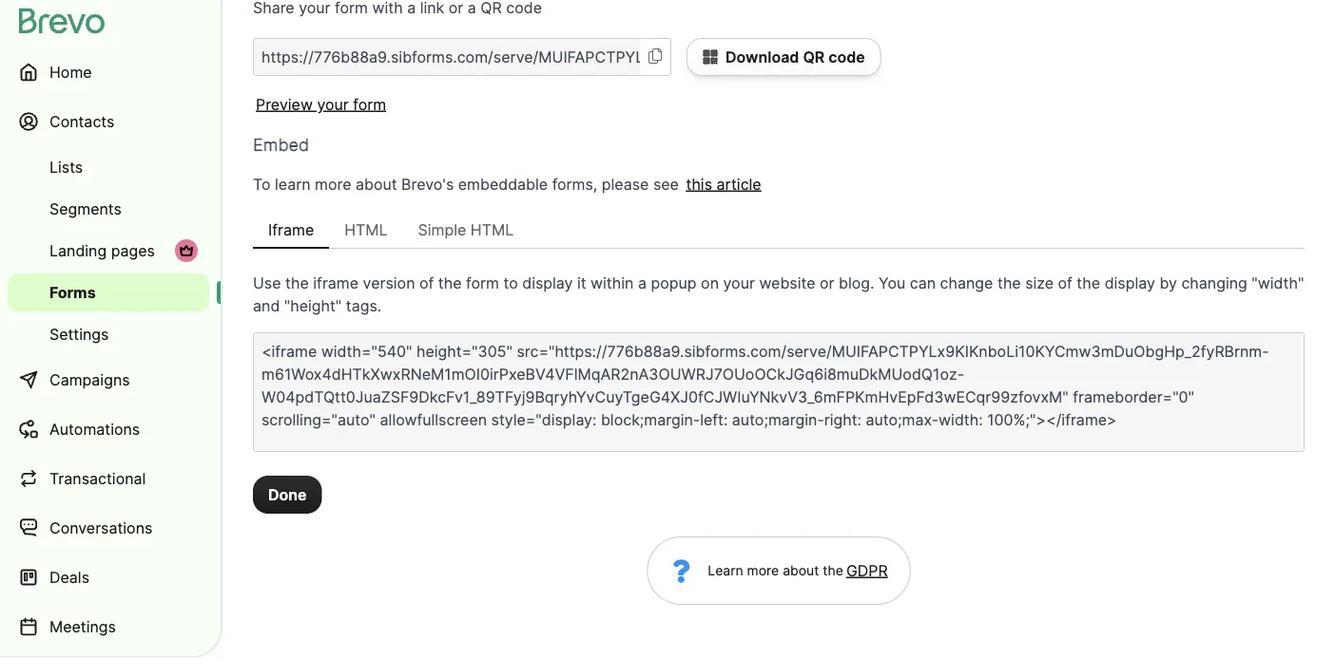 Task type: locate. For each thing, give the bounding box(es) containing it.
0 vertical spatial your
[[317, 95, 349, 114]]

forms
[[49, 283, 96, 302]]

preview
[[256, 95, 313, 114]]

can
[[910, 274, 936, 292]]

learn more about the gdpr
[[708, 562, 888, 581]]

0 vertical spatial more
[[315, 175, 351, 194]]

of right version
[[419, 274, 434, 292]]

about inside the learn more about the gdpr
[[783, 563, 819, 580]]

conversations
[[49, 519, 152, 538]]

campaigns link
[[8, 358, 209, 403]]

html link
[[329, 211, 403, 249]]

0 vertical spatial about
[[356, 175, 397, 194]]

1 horizontal spatial your
[[723, 274, 755, 292]]

1 html from the left
[[344, 221, 388, 239]]

1 horizontal spatial of
[[1058, 274, 1072, 292]]

the
[[285, 274, 309, 292], [438, 274, 462, 292], [997, 274, 1021, 292], [1077, 274, 1100, 292], [823, 563, 843, 580]]

your right 'on'
[[723, 274, 755, 292]]

1 vertical spatial your
[[723, 274, 755, 292]]

<iframe width="540" height="305" src="https://776b88a9.sibforms.com/serve/MUIFAPCTPYLx9KIKnboLi10KYCmw3mDuObgHp_2fyRBrnm-m61Wox4dHTkXwxRNeM1mOI0irPxeBV4VFlMqAR2nA3OUWRJ7OUoOCkJGq6i8muDkMUodQ1oz-W04pdTQtt0JuaZSF9DkcFv1_89TFyj9BqryhYvCuyTgeG4XJ0fCJWIuYNkvV3_6mFPKmHvEpFd3wECqr99zfovxM" frameborder="0" scrolling="auto" allowfullscreen style="display: block;margin-left: auto;margin-right: auto;max-width: 100%;"></iframe> text field
[[254, 334, 1304, 452]]

display
[[522, 274, 573, 292], [1105, 274, 1155, 292]]

please
[[602, 175, 649, 194]]

1 vertical spatial about
[[783, 563, 819, 580]]

done button
[[253, 476, 322, 514]]

the left gdpr
[[823, 563, 843, 580]]

to
[[253, 175, 271, 194]]

display left by
[[1105, 274, 1155, 292]]

landing
[[49, 242, 107, 260]]

1 vertical spatial form
[[466, 274, 499, 292]]

1 horizontal spatial display
[[1105, 274, 1155, 292]]

size
[[1025, 274, 1054, 292]]

about left gdpr link
[[783, 563, 819, 580]]

0 horizontal spatial more
[[315, 175, 351, 194]]

see
[[653, 175, 679, 194]]

automations link
[[8, 407, 209, 453]]

1 horizontal spatial more
[[747, 563, 779, 580]]

home link
[[8, 49, 209, 95]]

0 horizontal spatial about
[[356, 175, 397, 194]]

preview your form
[[256, 95, 386, 114]]

you
[[879, 274, 905, 292]]

the left size
[[997, 274, 1021, 292]]

pages
[[111, 242, 155, 260]]

html down "embeddable"
[[471, 221, 514, 239]]

your right preview at the left of the page
[[317, 95, 349, 114]]

to
[[503, 274, 518, 292]]

campaigns
[[49, 371, 130, 389]]

1 vertical spatial more
[[747, 563, 779, 580]]

code
[[828, 48, 865, 66]]

0 horizontal spatial display
[[522, 274, 573, 292]]

0 horizontal spatial html
[[344, 221, 388, 239]]

the down simple at left
[[438, 274, 462, 292]]

article
[[716, 175, 761, 194]]

form left the to
[[466, 274, 499, 292]]

of
[[419, 274, 434, 292], [1058, 274, 1072, 292]]

this
[[686, 175, 712, 194]]

within
[[591, 274, 634, 292]]

1 horizontal spatial about
[[783, 563, 819, 580]]

settings link
[[8, 316, 209, 354]]

iframe
[[268, 221, 314, 239]]

deals link
[[8, 555, 209, 601]]

transactional
[[49, 470, 146, 488]]

form
[[353, 95, 386, 114], [466, 274, 499, 292]]

1 horizontal spatial form
[[466, 274, 499, 292]]

download
[[726, 48, 799, 66]]

simple html link
[[403, 211, 529, 249]]

home
[[49, 63, 92, 81]]

blog.
[[839, 274, 874, 292]]

form right preview at the left of the page
[[353, 95, 386, 114]]

display left it
[[522, 274, 573, 292]]

preview your form link
[[253, 95, 386, 114]]

0 vertical spatial form
[[353, 95, 386, 114]]

None text field
[[254, 39, 640, 75]]

"height"
[[284, 297, 342, 315]]

to learn more about brevo's embeddable forms, please see this article
[[253, 175, 761, 194]]

0 horizontal spatial of
[[419, 274, 434, 292]]

more inside the learn more about the gdpr
[[747, 563, 779, 580]]

use
[[253, 274, 281, 292]]

tags.
[[346, 297, 381, 315]]

forms link
[[8, 274, 209, 312]]

landing pages
[[49, 242, 155, 260]]

about up html link
[[356, 175, 397, 194]]

1 horizontal spatial html
[[471, 221, 514, 239]]

about
[[356, 175, 397, 194], [783, 563, 819, 580]]

more
[[315, 175, 351, 194], [747, 563, 779, 580]]

on
[[701, 274, 719, 292]]

learn
[[275, 175, 310, 194]]

your
[[317, 95, 349, 114], [723, 274, 755, 292]]

html
[[344, 221, 388, 239], [471, 221, 514, 239]]

the up "height"
[[285, 274, 309, 292]]

the inside the learn more about the gdpr
[[823, 563, 843, 580]]

of right size
[[1058, 274, 1072, 292]]

changing
[[1181, 274, 1247, 292]]

0 horizontal spatial your
[[317, 95, 349, 114]]

embed
[[253, 134, 309, 155]]

html up version
[[344, 221, 388, 239]]

2 of from the left
[[1058, 274, 1072, 292]]

contacts
[[49, 112, 114, 131]]

version
[[363, 274, 415, 292]]

deals
[[49, 569, 89, 587]]



Task type: vqa. For each thing, say whether or not it's contained in the screenshot.
Is exactly on the top left of the page
no



Task type: describe. For each thing, give the bounding box(es) containing it.
a
[[638, 274, 647, 292]]

0 horizontal spatial form
[[353, 95, 386, 114]]

done
[[268, 486, 307, 504]]

"width"
[[1252, 274, 1304, 292]]

forms,
[[552, 175, 597, 194]]

iframe
[[313, 274, 359, 292]]

settings
[[49, 325, 109, 344]]

it
[[577, 274, 586, 292]]

use the iframe version of the form to display it within a popup on your website or blog. you can change the size of the display by changing "width" and "height" tags.
[[253, 274, 1304, 315]]

left___rvooi image
[[179, 243, 194, 259]]

automations
[[49, 420, 140, 439]]

meetings
[[49, 618, 116, 637]]

lists
[[49, 158, 83, 176]]

and
[[253, 297, 280, 315]]

the right size
[[1077, 274, 1100, 292]]

1 display from the left
[[522, 274, 573, 292]]

this article link
[[683, 175, 761, 194]]

brevo's
[[401, 175, 454, 194]]

2 display from the left
[[1105, 274, 1155, 292]]

website
[[759, 274, 815, 292]]

popup
[[651, 274, 697, 292]]

segments link
[[8, 190, 209, 228]]

landing pages link
[[8, 232, 209, 270]]

transactional link
[[8, 456, 209, 502]]

embeddable
[[458, 175, 548, 194]]

simple
[[418, 221, 466, 239]]

gdpr link
[[843, 560, 888, 583]]

by
[[1159, 274, 1177, 292]]

2 html from the left
[[471, 221, 514, 239]]

qr
[[803, 48, 825, 66]]

iframe link
[[253, 211, 329, 249]]

lists link
[[8, 148, 209, 186]]

gdpr
[[846, 562, 888, 581]]

your inside use the iframe version of the form to display it within a popup on your website or blog. you can change the size of the display by changing "width" and "height" tags.
[[723, 274, 755, 292]]

1 of from the left
[[419, 274, 434, 292]]

segments
[[49, 200, 122, 218]]

simple html
[[418, 221, 514, 239]]

change
[[940, 274, 993, 292]]

meetings link
[[8, 605, 209, 650]]

learn
[[708, 563, 743, 580]]

download qr code button
[[687, 38, 881, 76]]

form inside use the iframe version of the form to display it within a popup on your website or blog. you can change the size of the display by changing "width" and "height" tags.
[[466, 274, 499, 292]]

or
[[820, 274, 834, 292]]

conversations link
[[8, 506, 209, 552]]

contacts link
[[8, 99, 209, 145]]

download qr code
[[726, 48, 865, 66]]



